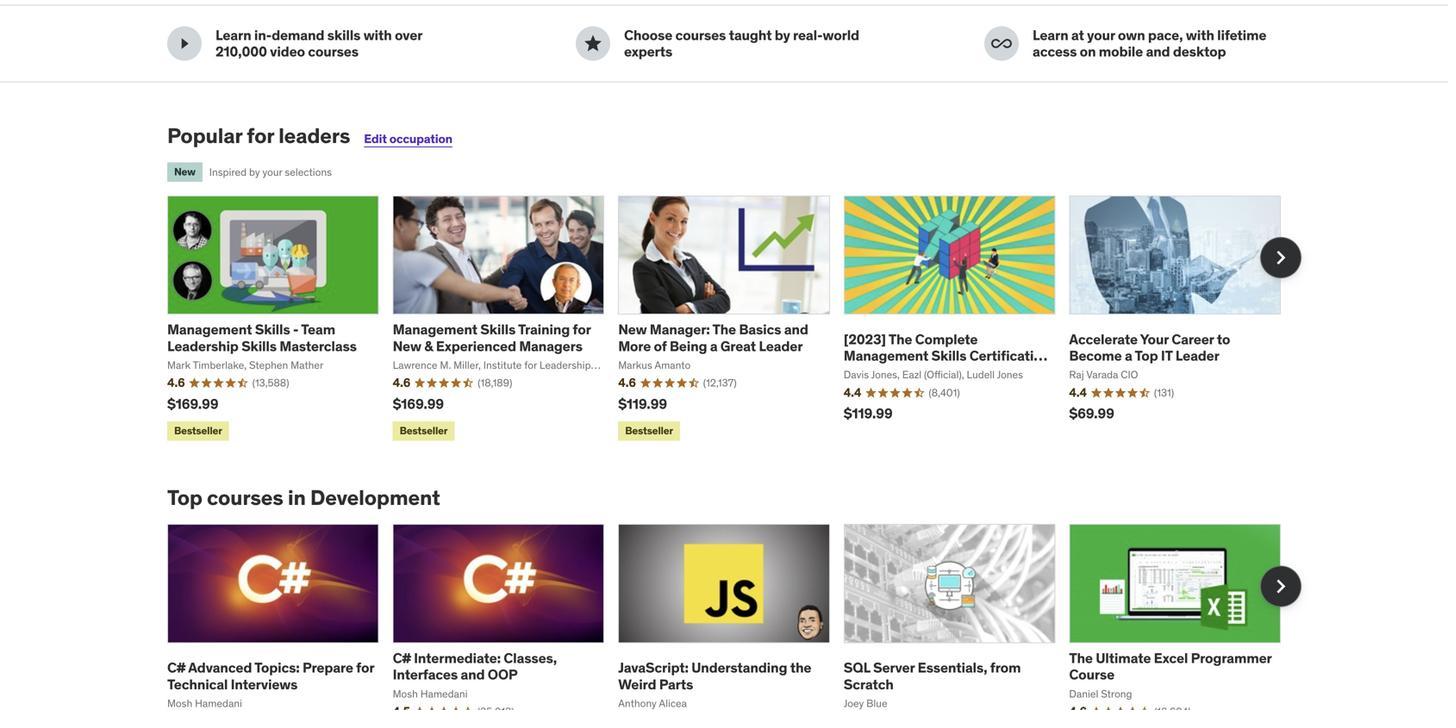 Task type: describe. For each thing, give the bounding box(es) containing it.
lifetime
[[1217, 26, 1266, 44]]

and for c# intermediate: classes, interfaces and oop
[[461, 666, 485, 684]]

management inside [2023] the complete management skills certification course
[[844, 347, 928, 365]]

c# intermediate: classes, interfaces and oop
[[393, 649, 557, 684]]

interviews
[[231, 676, 298, 693]]

it
[[1161, 347, 1173, 365]]

management for skills
[[167, 321, 252, 338]]

the
[[790, 659, 811, 677]]

masterclass
[[280, 337, 357, 355]]

medium image for learn in-demand skills with over 210,000 video courses
[[174, 33, 195, 54]]

learn at your own pace, with lifetime access on mobile and desktop
[[1033, 26, 1266, 61]]

javascript: understanding the weird parts
[[618, 659, 811, 693]]

popular
[[167, 123, 242, 149]]

your for by
[[262, 165, 282, 179]]

skills
[[327, 26, 360, 44]]

popular for leaders
[[167, 123, 350, 149]]

accelerate
[[1069, 330, 1138, 348]]

medium image for choose courses taught by real-world experts
[[583, 33, 603, 54]]

sql
[[844, 659, 870, 677]]

over
[[395, 26, 422, 44]]

management skills - team leadership skills masterclass
[[167, 321, 357, 355]]

1 vertical spatial by
[[249, 165, 260, 179]]

carousel element containing c# intermediate: classes, interfaces and oop
[[167, 524, 1301, 710]]

c# for c# advanced topics: prepare for technical interviews
[[167, 659, 185, 677]]

accelerate your career to become a top it leader
[[1069, 330, 1230, 365]]

great
[[720, 337, 756, 355]]

leadership
[[167, 337, 239, 355]]

video
[[270, 43, 305, 61]]

selections
[[285, 165, 332, 179]]

new inside management skills training for new & experienced managers
[[393, 337, 421, 355]]

management for &
[[393, 321, 477, 338]]

course inside the ultimate excel programmer course
[[1069, 666, 1114, 684]]

real-
[[793, 26, 823, 44]]

&
[[424, 337, 433, 355]]

c# advanced topics: prepare for technical interviews
[[167, 659, 374, 693]]

skills inside [2023] the complete management skills certification course
[[931, 347, 966, 365]]

210,000
[[215, 43, 267, 61]]

of
[[654, 337, 667, 355]]

classes,
[[504, 649, 557, 667]]

top courses in development
[[167, 485, 440, 511]]

edit
[[364, 131, 387, 147]]

c# intermediate: classes, interfaces and oop link
[[393, 649, 557, 684]]

edit occupation
[[364, 131, 452, 147]]

essentials,
[[918, 659, 987, 677]]

0 horizontal spatial for
[[247, 123, 274, 149]]

sql server essentials, from scratch
[[844, 659, 1021, 693]]

interfaces
[[393, 666, 458, 684]]

for inside c# advanced topics: prepare for technical interviews
[[356, 659, 374, 677]]

team
[[301, 321, 335, 338]]

parts
[[659, 676, 693, 693]]

technical
[[167, 676, 228, 693]]

by inside choose courses taught by real-world experts
[[775, 26, 790, 44]]

on
[[1080, 43, 1096, 61]]

world
[[823, 26, 859, 44]]

ultimate
[[1096, 649, 1151, 667]]

accelerate your career to become a top it leader link
[[1069, 330, 1230, 365]]

leader inside new manager: the basics and more of being a great leader
[[759, 337, 803, 355]]

in-
[[254, 26, 272, 44]]

desktop
[[1173, 43, 1226, 61]]

mobile
[[1099, 43, 1143, 61]]

management skills training for new & experienced managers
[[393, 321, 591, 355]]

in
[[288, 485, 306, 511]]

new for new manager: the basics and more of being a great leader
[[618, 321, 647, 338]]

the inside [2023] the complete management skills certification course
[[888, 330, 912, 348]]

manager:
[[650, 321, 710, 338]]

at
[[1071, 26, 1084, 44]]

management skills - team leadership skills masterclass link
[[167, 321, 357, 355]]

excel
[[1154, 649, 1188, 667]]

c# advanced topics: prepare for technical interviews link
[[167, 659, 374, 693]]

from
[[990, 659, 1021, 677]]

inspired by your selections
[[209, 165, 332, 179]]

inspired
[[209, 165, 247, 179]]

medium image for learn at your own pace, with lifetime access on mobile and desktop
[[991, 33, 1012, 54]]

[2023] the complete management skills certification course link
[[844, 330, 1050, 381]]

learn for learn in-demand skills with over 210,000 video courses
[[215, 26, 251, 44]]

server
[[873, 659, 915, 677]]

topics:
[[254, 659, 300, 677]]

skills inside management skills training for new & experienced managers
[[480, 321, 516, 338]]

javascript:
[[618, 659, 688, 677]]

advanced
[[188, 659, 252, 677]]



Task type: locate. For each thing, give the bounding box(es) containing it.
new down the popular
[[174, 165, 195, 178]]

managers
[[519, 337, 582, 355]]

understanding
[[691, 659, 787, 677]]

a left your at the top
[[1125, 347, 1132, 365]]

edit occupation button
[[364, 131, 452, 147]]

for right prepare
[[356, 659, 374, 677]]

0 horizontal spatial by
[[249, 165, 260, 179]]

carousel element containing management skills - team leadership skills masterclass
[[167, 196, 1301, 444]]

the inside new manager: the basics and more of being a great leader
[[712, 321, 736, 338]]

c# inside c# advanced topics: prepare for technical interviews
[[167, 659, 185, 677]]

1 next image from the top
[[1267, 244, 1295, 272]]

1 horizontal spatial top
[[1135, 347, 1158, 365]]

c#
[[393, 649, 411, 667], [167, 659, 185, 677]]

2 carousel element from the top
[[167, 524, 1301, 710]]

courses inside choose courses taught by real-world experts
[[675, 26, 726, 44]]

learn for learn at your own pace, with lifetime access on mobile and desktop
[[1033, 26, 1068, 44]]

for
[[247, 123, 274, 149], [573, 321, 591, 338], [356, 659, 374, 677]]

c# left advanced
[[167, 659, 185, 677]]

1 medium image from the left
[[174, 33, 195, 54]]

1 vertical spatial course
[[1069, 666, 1114, 684]]

pace,
[[1148, 26, 1183, 44]]

courses
[[675, 26, 726, 44], [308, 43, 359, 61], [207, 485, 283, 511]]

medium image
[[174, 33, 195, 54], [583, 33, 603, 54], [991, 33, 1012, 54]]

experts
[[624, 43, 672, 61]]

0 vertical spatial course
[[844, 363, 889, 381]]

with right pace,
[[1186, 26, 1214, 44]]

access
[[1033, 43, 1077, 61]]

a inside new manager: the basics and more of being a great leader
[[710, 337, 717, 355]]

0 horizontal spatial a
[[710, 337, 717, 355]]

learn in-demand skills with over 210,000 video courses
[[215, 26, 422, 61]]

0 horizontal spatial learn
[[215, 26, 251, 44]]

and inside new manager: the basics and more of being a great leader
[[784, 321, 808, 338]]

the ultimate excel programmer course link
[[1069, 649, 1272, 684]]

2 horizontal spatial courses
[[675, 26, 726, 44]]

your
[[1140, 330, 1169, 348]]

0 horizontal spatial leader
[[759, 337, 803, 355]]

your inside learn at your own pace, with lifetime access on mobile and desktop
[[1087, 26, 1115, 44]]

leaders
[[278, 123, 350, 149]]

your
[[1087, 26, 1115, 44], [262, 165, 282, 179]]

2 with from the left
[[1186, 26, 1214, 44]]

1 horizontal spatial with
[[1186, 26, 1214, 44]]

2 horizontal spatial and
[[1146, 43, 1170, 61]]

2 horizontal spatial medium image
[[991, 33, 1012, 54]]

1 horizontal spatial c#
[[393, 649, 411, 667]]

weird
[[618, 676, 656, 693]]

0 horizontal spatial top
[[167, 485, 202, 511]]

experienced
[[436, 337, 516, 355]]

choose
[[624, 26, 672, 44]]

0 horizontal spatial your
[[262, 165, 282, 179]]

new inside new manager: the basics and more of being a great leader
[[618, 321, 647, 338]]

course left excel
[[1069, 666, 1114, 684]]

by
[[775, 26, 790, 44], [249, 165, 260, 179]]

leader inside the accelerate your career to become a top it leader
[[1175, 347, 1219, 365]]

0 vertical spatial top
[[1135, 347, 1158, 365]]

0 vertical spatial next image
[[1267, 244, 1295, 272]]

learn left the at
[[1033, 26, 1068, 44]]

programmer
[[1191, 649, 1272, 667]]

1 with from the left
[[363, 26, 392, 44]]

1 vertical spatial top
[[167, 485, 202, 511]]

the ultimate excel programmer course
[[1069, 649, 1272, 684]]

1 horizontal spatial medium image
[[583, 33, 603, 54]]

by left real-
[[775, 26, 790, 44]]

1 horizontal spatial management
[[393, 321, 477, 338]]

and left oop
[[461, 666, 485, 684]]

new manager: the basics and more of being a great leader
[[618, 321, 808, 355]]

1 horizontal spatial for
[[356, 659, 374, 677]]

training
[[518, 321, 570, 338]]

2 learn from the left
[[1033, 26, 1068, 44]]

1 horizontal spatial course
[[1069, 666, 1114, 684]]

carousel element
[[167, 196, 1301, 444], [167, 524, 1301, 710]]

2 medium image from the left
[[583, 33, 603, 54]]

medium image left experts at left top
[[583, 33, 603, 54]]

0 horizontal spatial course
[[844, 363, 889, 381]]

the right [2023] at the top right of the page
[[888, 330, 912, 348]]

occupation
[[389, 131, 452, 147]]

c# for c# intermediate: classes, interfaces and oop
[[393, 649, 411, 667]]

and for new manager: the basics and more of being a great leader
[[784, 321, 808, 338]]

management inside management skills - team leadership skills masterclass
[[167, 321, 252, 338]]

the left ultimate
[[1069, 649, 1093, 667]]

to
[[1217, 330, 1230, 348]]

1 vertical spatial for
[[573, 321, 591, 338]]

1 vertical spatial carousel element
[[167, 524, 1301, 710]]

learn inside learn at your own pace, with lifetime access on mobile and desktop
[[1033, 26, 1068, 44]]

with inside learn at your own pace, with lifetime access on mobile and desktop
[[1186, 26, 1214, 44]]

certification
[[969, 347, 1050, 365]]

learn inside 'learn in-demand skills with over 210,000 video courses'
[[215, 26, 251, 44]]

your for at
[[1087, 26, 1115, 44]]

management
[[167, 321, 252, 338], [393, 321, 477, 338], [844, 347, 928, 365]]

management inside management skills training for new & experienced managers
[[393, 321, 477, 338]]

1 horizontal spatial new
[[393, 337, 421, 355]]

0 horizontal spatial courses
[[207, 485, 283, 511]]

2 horizontal spatial for
[[573, 321, 591, 338]]

new for new
[[174, 165, 195, 178]]

1 carousel element from the top
[[167, 196, 1301, 444]]

leader
[[759, 337, 803, 355], [1175, 347, 1219, 365]]

0 horizontal spatial and
[[461, 666, 485, 684]]

the inside the ultimate excel programmer course
[[1069, 649, 1093, 667]]

-
[[293, 321, 299, 338]]

courses left taught
[[675, 26, 726, 44]]

your left selections
[[262, 165, 282, 179]]

2 vertical spatial and
[[461, 666, 485, 684]]

0 horizontal spatial c#
[[167, 659, 185, 677]]

learn left in-
[[215, 26, 251, 44]]

and right basics
[[784, 321, 808, 338]]

course inside [2023] the complete management skills certification course
[[844, 363, 889, 381]]

courses for in
[[207, 485, 283, 511]]

0 vertical spatial and
[[1146, 43, 1170, 61]]

a left great
[[710, 337, 717, 355]]

development
[[310, 485, 440, 511]]

a inside the accelerate your career to become a top it leader
[[1125, 347, 1132, 365]]

sql server essentials, from scratch link
[[844, 659, 1021, 693]]

top inside the accelerate your career to become a top it leader
[[1135, 347, 1158, 365]]

2 next image from the top
[[1267, 573, 1295, 600]]

course
[[844, 363, 889, 381], [1069, 666, 1114, 684]]

learn
[[215, 26, 251, 44], [1033, 26, 1068, 44]]

scratch
[[844, 676, 894, 693]]

c# left intermediate:
[[393, 649, 411, 667]]

intermediate:
[[414, 649, 501, 667]]

1 horizontal spatial leader
[[1175, 347, 1219, 365]]

leader right great
[[759, 337, 803, 355]]

1 vertical spatial and
[[784, 321, 808, 338]]

0 horizontal spatial new
[[174, 165, 195, 178]]

1 horizontal spatial and
[[784, 321, 808, 338]]

demand
[[272, 26, 324, 44]]

choose courses taught by real-world experts
[[624, 26, 859, 61]]

2 vertical spatial for
[[356, 659, 374, 677]]

top
[[1135, 347, 1158, 365], [167, 485, 202, 511]]

3 medium image from the left
[[991, 33, 1012, 54]]

0 vertical spatial for
[[247, 123, 274, 149]]

1 horizontal spatial by
[[775, 26, 790, 44]]

basics
[[739, 321, 781, 338]]

become
[[1069, 347, 1122, 365]]

courses for taught
[[675, 26, 726, 44]]

a
[[710, 337, 717, 355], [1125, 347, 1132, 365]]

for up inspired by your selections
[[247, 123, 274, 149]]

javascript: understanding the weird parts link
[[618, 659, 811, 693]]

c# inside the c# intermediate: classes, interfaces and oop
[[393, 649, 411, 667]]

your right the at
[[1087, 26, 1115, 44]]

new manager: the basics and more of being a great leader link
[[618, 321, 808, 355]]

medium image left 210,000
[[174, 33, 195, 54]]

[2023]
[[844, 330, 886, 348]]

0 vertical spatial your
[[1087, 26, 1115, 44]]

0 horizontal spatial the
[[712, 321, 736, 338]]

0 vertical spatial by
[[775, 26, 790, 44]]

for inside management skills training for new & experienced managers
[[573, 321, 591, 338]]

oop
[[488, 666, 518, 684]]

next image
[[1267, 244, 1295, 272], [1267, 573, 1295, 600]]

courses inside 'learn in-demand skills with over 210,000 video courses'
[[308, 43, 359, 61]]

complete
[[915, 330, 978, 348]]

2 horizontal spatial new
[[618, 321, 647, 338]]

1 horizontal spatial the
[[888, 330, 912, 348]]

1 horizontal spatial learn
[[1033, 26, 1068, 44]]

and right the own
[[1146, 43, 1170, 61]]

1 vertical spatial your
[[262, 165, 282, 179]]

prepare
[[303, 659, 353, 677]]

courses left in
[[207, 485, 283, 511]]

1 horizontal spatial your
[[1087, 26, 1115, 44]]

management skills training for new & experienced managers link
[[393, 321, 591, 355]]

1 horizontal spatial courses
[[308, 43, 359, 61]]

1 vertical spatial next image
[[1267, 573, 1295, 600]]

own
[[1118, 26, 1145, 44]]

with inside 'learn in-demand skills with over 210,000 video courses'
[[363, 26, 392, 44]]

new left &
[[393, 337, 421, 355]]

new left of
[[618, 321, 647, 338]]

1 horizontal spatial a
[[1125, 347, 1132, 365]]

with
[[363, 26, 392, 44], [1186, 26, 1214, 44]]

for right "training"
[[573, 321, 591, 338]]

by right the inspired
[[249, 165, 260, 179]]

0 horizontal spatial medium image
[[174, 33, 195, 54]]

0 vertical spatial carousel element
[[167, 196, 1301, 444]]

0 horizontal spatial management
[[167, 321, 252, 338]]

leader right the it
[[1175, 347, 1219, 365]]

course down [2023] at the top right of the page
[[844, 363, 889, 381]]

courses right video
[[308, 43, 359, 61]]

medium image left access
[[991, 33, 1012, 54]]

career
[[1172, 330, 1214, 348]]

with left over
[[363, 26, 392, 44]]

the
[[712, 321, 736, 338], [888, 330, 912, 348], [1069, 649, 1093, 667]]

and inside the c# intermediate: classes, interfaces and oop
[[461, 666, 485, 684]]

0 horizontal spatial with
[[363, 26, 392, 44]]

and inside learn at your own pace, with lifetime access on mobile and desktop
[[1146, 43, 1170, 61]]

next image for to
[[1267, 244, 1295, 272]]

1 learn from the left
[[215, 26, 251, 44]]

being
[[670, 337, 707, 355]]

more
[[618, 337, 651, 355]]

[2023] the complete management skills certification course
[[844, 330, 1050, 381]]

next image for programmer
[[1267, 573, 1295, 600]]

the left basics
[[712, 321, 736, 338]]

taught
[[729, 26, 772, 44]]

2 horizontal spatial the
[[1069, 649, 1093, 667]]

2 horizontal spatial management
[[844, 347, 928, 365]]



Task type: vqa. For each thing, say whether or not it's contained in the screenshot.
xsmall image corresponding to Development
no



